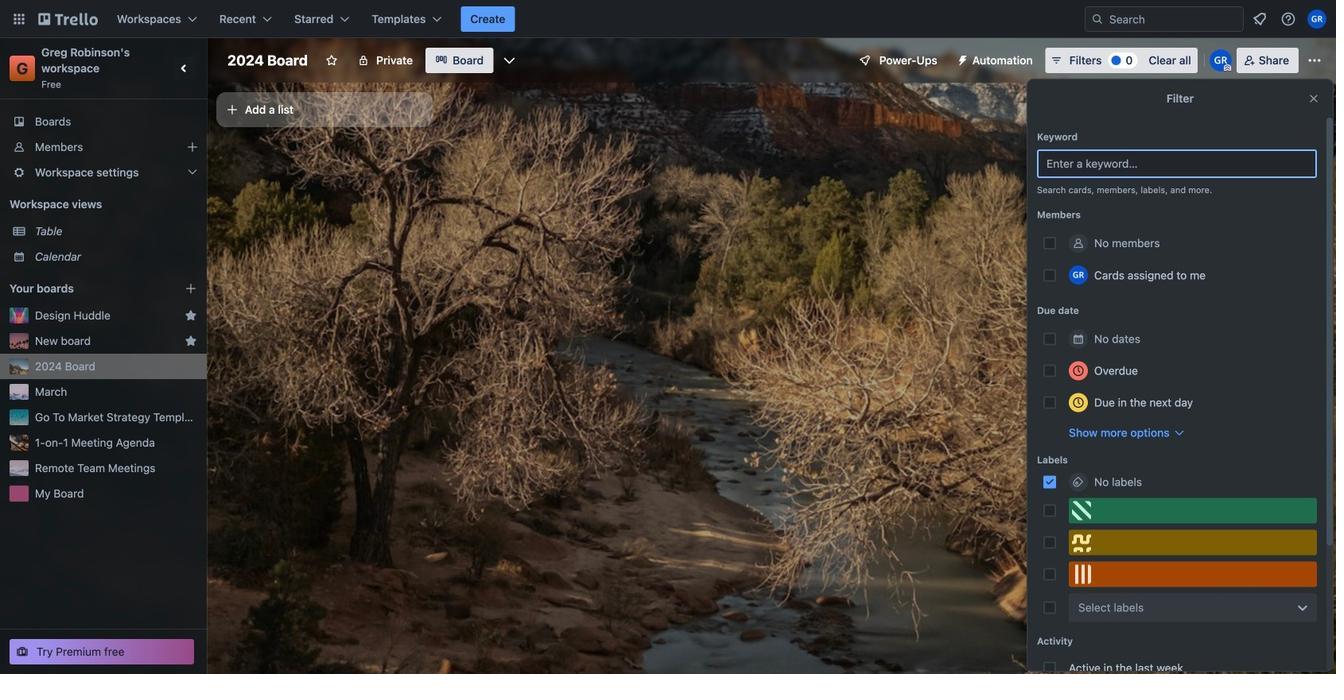 Task type: locate. For each thing, give the bounding box(es) containing it.
0 vertical spatial greg robinson (gregrobinson96) image
[[1307, 10, 1326, 29]]

star or unstar board image
[[325, 54, 338, 67]]

this member is an admin of this board. image
[[1224, 64, 1231, 72]]

starred icon image
[[184, 309, 197, 322], [184, 335, 197, 348]]

color: orange, title: none element
[[1069, 562, 1317, 587]]

1 vertical spatial starred icon image
[[184, 335, 197, 348]]

0 horizontal spatial greg robinson (gregrobinson96) image
[[1069, 266, 1088, 285]]

greg robinson (gregrobinson96) image
[[1307, 10, 1326, 29], [1069, 266, 1088, 285]]

add board image
[[184, 282, 197, 295]]

0 notifications image
[[1250, 10, 1269, 29]]

close popover image
[[1307, 92, 1320, 105]]

color: green, title: none element
[[1069, 498, 1317, 524]]

primary element
[[0, 0, 1336, 38]]

0 vertical spatial starred icon image
[[184, 309, 197, 322]]

2 starred icon image from the top
[[184, 335, 197, 348]]

show menu image
[[1307, 52, 1323, 68]]

customize views image
[[501, 52, 517, 68]]



Task type: vqa. For each thing, say whether or not it's contained in the screenshot.
'(1)'
no



Task type: describe. For each thing, give the bounding box(es) containing it.
1 starred icon image from the top
[[184, 309, 197, 322]]

greg robinson (gregrobinson96) image
[[1209, 49, 1232, 72]]

back to home image
[[38, 6, 98, 32]]

1 vertical spatial greg robinson (gregrobinson96) image
[[1069, 266, 1088, 285]]

sm image
[[950, 48, 972, 70]]

your boards with 8 items element
[[10, 279, 161, 298]]

Search field
[[1104, 8, 1243, 30]]

search image
[[1091, 13, 1104, 25]]

1 horizontal spatial greg robinson (gregrobinson96) image
[[1307, 10, 1326, 29]]

color: yellow, title: none element
[[1069, 530, 1317, 555]]

open information menu image
[[1280, 11, 1296, 27]]

Enter a keyword… text field
[[1037, 150, 1317, 178]]

Board name text field
[[219, 48, 316, 73]]

workspace navigation collapse icon image
[[173, 57, 196, 80]]



